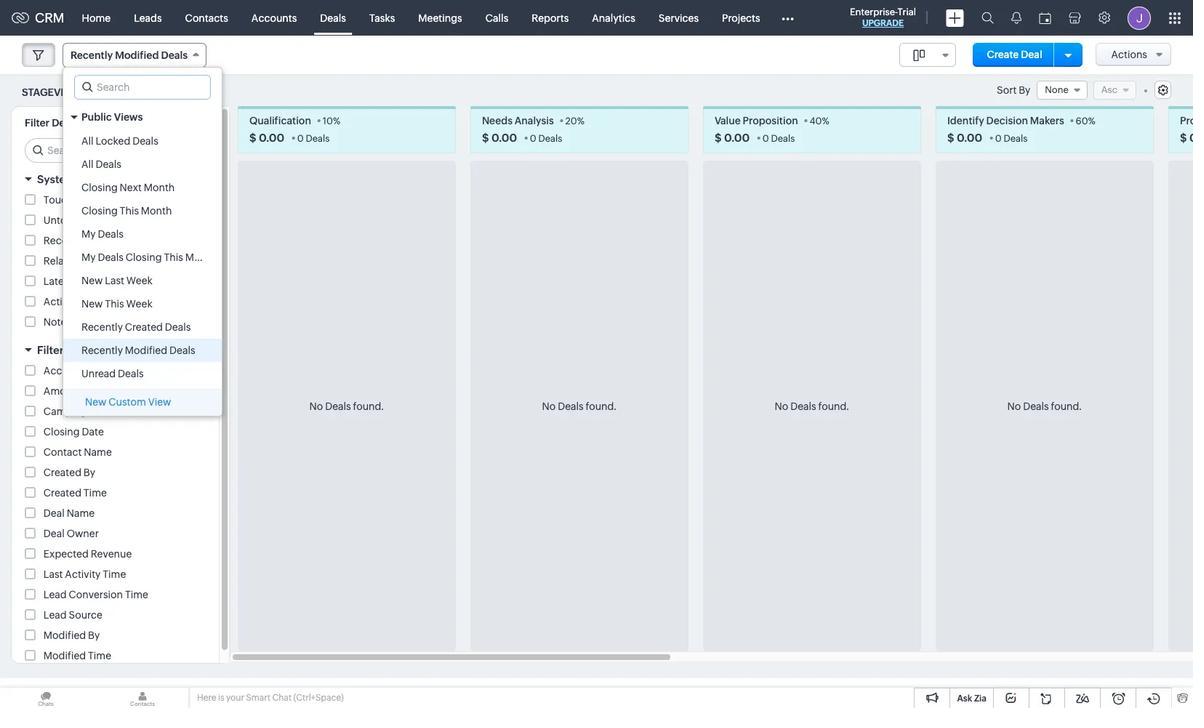 Task type: locate. For each thing, give the bounding box(es) containing it.
0 vertical spatial lead
[[44, 589, 67, 601]]

% right the proposition
[[822, 116, 830, 127]]

lead up lead source
[[44, 589, 67, 601]]

home
[[82, 12, 111, 24]]

2 vertical spatial records
[[82, 256, 121, 267]]

1 vertical spatial source
[[69, 610, 102, 621]]

recently up unread
[[81, 345, 123, 356]]

expected
[[44, 549, 89, 560]]

1 vertical spatial lead
[[44, 610, 67, 621]]

0.00 for qualification
[[259, 132, 285, 144]]

contacts image
[[97, 688, 188, 709]]

leads link
[[122, 0, 174, 35]]

0 for value
[[763, 133, 769, 144]]

3 $ from the left
[[715, 132, 722, 144]]

search text field up public views dropdown button
[[75, 76, 210, 99]]

0 deals down decision
[[996, 133, 1028, 144]]

crm
[[35, 10, 64, 25]]

this for month
[[120, 205, 139, 217]]

filter
[[25, 117, 50, 129], [37, 344, 64, 357]]

time down modified by
[[88, 651, 111, 662]]

time
[[84, 488, 107, 499], [103, 569, 126, 581], [125, 589, 148, 601], [88, 651, 111, 662]]

$ down "identify"
[[948, 132, 955, 144]]

my
[[81, 228, 96, 240], [81, 252, 96, 263]]

2 $ 0.00 from the left
[[482, 132, 517, 144]]

4 $ from the left
[[948, 132, 955, 144]]

0 vertical spatial source
[[95, 406, 129, 418]]

0 down analysis
[[530, 133, 537, 144]]

lead for lead conversion time
[[44, 589, 67, 601]]

2 vertical spatial month
[[185, 252, 216, 263]]

1 vertical spatial recently
[[81, 322, 123, 333]]

20
[[566, 116, 577, 127]]

created time
[[44, 488, 107, 499]]

filter inside dropdown button
[[37, 344, 64, 357]]

$ 0.00
[[250, 132, 285, 144], [482, 132, 517, 144], [715, 132, 750, 144], [948, 132, 983, 144]]

new for new last week
[[81, 275, 103, 287]]

1 $ 0.00 from the left
[[250, 132, 285, 144]]

0 vertical spatial my
[[81, 228, 96, 240]]

0.00 down value
[[724, 132, 750, 144]]

60 %
[[1076, 116, 1096, 127]]

Search text field
[[75, 76, 210, 99], [25, 139, 207, 162]]

my inside option
[[81, 252, 96, 263]]

$ 0.00 down value
[[715, 132, 750, 144]]

action
[[80, 235, 111, 247], [123, 256, 154, 267]]

reports link
[[520, 0, 581, 35]]

fields
[[82, 344, 112, 357]]

deal up expected
[[44, 528, 65, 540]]

action up new last week option
[[123, 256, 154, 267]]

4 found. from the left
[[1052, 401, 1083, 412]]

all inside all locked deals option
[[81, 135, 94, 147]]

lead for lead source
[[44, 610, 67, 621]]

modified down leads
[[115, 49, 159, 61]]

$ 0.00 for identify decision makers
[[948, 132, 983, 144]]

3 $ 0.00 from the left
[[715, 132, 750, 144]]

0 horizontal spatial action
[[80, 235, 111, 247]]

closing for closing next month
[[81, 182, 118, 193]]

2 all from the top
[[81, 159, 94, 170]]

account
[[44, 365, 84, 377]]

1 $ from the left
[[250, 132, 256, 144]]

2 vertical spatial this
[[105, 298, 124, 310]]

all inside all deals option
[[81, 159, 94, 170]]

this up new last week option
[[164, 252, 183, 263]]

records up latest email status
[[82, 256, 121, 267]]

$ down value
[[715, 132, 722, 144]]

my down untouched records
[[81, 228, 96, 240]]

new this week
[[81, 298, 153, 310]]

% for value proposition
[[822, 116, 830, 127]]

0 vertical spatial filter
[[25, 117, 50, 129]]

0 inside 'pro $ 0'
[[1190, 132, 1194, 144]]

2 vertical spatial name
[[67, 508, 95, 520]]

proposition
[[743, 115, 799, 127]]

records up "my deals"
[[99, 215, 138, 226]]

recently modified deals option
[[63, 339, 222, 362]]

analysis
[[515, 115, 554, 127]]

week up recently created deals option in the left top of the page
[[126, 298, 153, 310]]

0 vertical spatial created
[[125, 322, 163, 333]]

1 vertical spatial month
[[141, 205, 172, 217]]

this inside option
[[120, 205, 139, 217]]

activity
[[65, 569, 101, 581]]

calendar image
[[1039, 12, 1052, 24]]

create menu image
[[946, 9, 965, 27]]

0 vertical spatial name
[[86, 365, 114, 377]]

by for modified
[[88, 630, 100, 642]]

2 $ from the left
[[482, 132, 489, 144]]

%
[[333, 116, 341, 127], [577, 116, 585, 127], [822, 116, 830, 127], [1089, 116, 1096, 127]]

None field
[[900, 43, 956, 67]]

0 vertical spatial new
[[81, 275, 103, 287]]

recently modified deals inside field
[[71, 49, 188, 61]]

recently for recently modified deals option
[[81, 345, 123, 356]]

0 vertical spatial all
[[81, 135, 94, 147]]

new
[[81, 275, 103, 287], [81, 298, 103, 310], [85, 396, 107, 408]]

no for identify decision makers
[[1008, 401, 1022, 412]]

sort by
[[997, 84, 1031, 96]]

2 0.00 from the left
[[492, 132, 517, 144]]

4 $ 0.00 from the left
[[948, 132, 983, 144]]

found. for value
[[819, 401, 850, 412]]

chats image
[[0, 688, 92, 709]]

week for new last week
[[126, 275, 153, 287]]

week down my deals closing this month option
[[126, 275, 153, 287]]

1 no deals found. from the left
[[310, 401, 384, 412]]

1 week from the top
[[126, 275, 153, 287]]

identify
[[948, 115, 985, 127]]

closing up contact at left bottom
[[44, 426, 80, 438]]

3 % from the left
[[822, 116, 830, 127]]

new down latest email status
[[81, 298, 103, 310]]

new this week option
[[63, 292, 222, 316]]

4 % from the left
[[1089, 116, 1096, 127]]

all locked deals option
[[63, 129, 222, 153]]

all up 'system defined filters'
[[81, 159, 94, 170]]

closing date
[[44, 426, 104, 438]]

0 vertical spatial last
[[105, 275, 124, 287]]

1 % from the left
[[333, 116, 341, 127]]

ask zia
[[958, 694, 987, 704]]

public
[[81, 111, 112, 123]]

name up owner
[[67, 508, 95, 520]]

Recently Modified Deals field
[[63, 43, 207, 68]]

system
[[37, 173, 76, 186]]

source for lead source
[[69, 610, 102, 621]]

records for untouched
[[99, 215, 138, 226]]

3 0 deals from the left
[[763, 133, 795, 144]]

no for needs analysis
[[542, 401, 556, 412]]

my down record action
[[81, 252, 96, 263]]

created down contact at left bottom
[[44, 467, 81, 479]]

None field
[[1037, 81, 1088, 100]]

amount
[[44, 386, 82, 397]]

0 deals down the proposition
[[763, 133, 795, 144]]

4 0 deals from the left
[[996, 133, 1028, 144]]

public views button
[[63, 105, 222, 129]]

by for filter
[[66, 344, 79, 357]]

created by
[[44, 467, 95, 479]]

3 no deals found. from the left
[[775, 401, 850, 412]]

enterprise-trial upgrade
[[850, 7, 917, 28]]

0 deals for value proposition
[[763, 133, 795, 144]]

recently modified deals down leads
[[71, 49, 188, 61]]

all locked deals
[[81, 135, 158, 147]]

new last week option
[[63, 269, 222, 292]]

3 found. from the left
[[819, 401, 850, 412]]

makers
[[1031, 115, 1065, 127]]

2 no from the left
[[542, 401, 556, 412]]

month right 'next'
[[144, 182, 175, 193]]

1 vertical spatial my
[[81, 252, 96, 263]]

closing inside option
[[81, 205, 118, 217]]

0 vertical spatial this
[[120, 205, 139, 217]]

all down by
[[81, 135, 94, 147]]

modified down modified by
[[44, 651, 86, 662]]

modified inside recently modified deals field
[[115, 49, 159, 61]]

new down related records action
[[81, 275, 103, 287]]

touched
[[44, 194, 85, 206]]

accounts
[[252, 12, 297, 24]]

month for closing next month
[[144, 182, 175, 193]]

month
[[144, 182, 175, 193], [141, 205, 172, 217], [185, 252, 216, 263]]

closing up "my deals"
[[81, 205, 118, 217]]

$ for identify decision makers
[[948, 132, 955, 144]]

2 vertical spatial created
[[44, 488, 81, 499]]

filter down stageview
[[25, 117, 50, 129]]

create deal
[[988, 49, 1043, 60]]

1 vertical spatial week
[[126, 298, 153, 310]]

records for touched
[[87, 194, 126, 206]]

0.00 down "identify"
[[957, 132, 983, 144]]

2 0 deals from the left
[[530, 133, 563, 144]]

modified down lead source
[[44, 630, 86, 642]]

this for week
[[105, 298, 124, 310]]

0 down identify decision makers
[[996, 133, 1002, 144]]

filter for filter deals by
[[25, 117, 50, 129]]

2 vertical spatial deal
[[44, 528, 65, 540]]

$ 0.00 down needs on the left top
[[482, 132, 517, 144]]

recently modified deals inside option
[[81, 345, 195, 356]]

by up modified time
[[88, 630, 100, 642]]

all for all locked deals
[[81, 135, 94, 147]]

deal up deal owner
[[44, 508, 65, 520]]

0 deals for needs analysis
[[530, 133, 563, 144]]

2 week from the top
[[126, 298, 153, 310]]

% right qualification
[[333, 116, 341, 127]]

2 my from the top
[[81, 252, 96, 263]]

2 lead from the top
[[44, 610, 67, 621]]

value proposition
[[715, 115, 799, 127]]

4 no from the left
[[1008, 401, 1022, 412]]

0 vertical spatial recently
[[71, 49, 113, 61]]

% right analysis
[[577, 116, 585, 127]]

my deals closing this month
[[81, 252, 216, 263]]

public views
[[81, 111, 143, 123]]

recently
[[71, 49, 113, 61], [81, 322, 123, 333], [81, 345, 123, 356]]

filter up "account"
[[37, 344, 64, 357]]

revenue
[[91, 549, 132, 560]]

1 vertical spatial records
[[99, 215, 138, 226]]

1 vertical spatial name
[[84, 447, 112, 458]]

all deals option
[[63, 153, 222, 176]]

records for related
[[82, 256, 121, 267]]

name for contact name
[[84, 447, 112, 458]]

source down conversion
[[69, 610, 102, 621]]

contact name
[[44, 447, 112, 458]]

1 vertical spatial filter
[[37, 344, 64, 357]]

0 down the proposition
[[763, 133, 769, 144]]

month inside option
[[141, 205, 172, 217]]

3 0.00 from the left
[[724, 132, 750, 144]]

last activity time
[[44, 569, 126, 581]]

contacts
[[185, 12, 228, 24]]

1 horizontal spatial action
[[123, 256, 154, 267]]

services link
[[647, 0, 711, 35]]

my inside option
[[81, 228, 96, 240]]

modified down recently created deals option in the left top of the page
[[125, 345, 167, 356]]

source up the date
[[95, 406, 129, 418]]

$ for needs analysis
[[482, 132, 489, 144]]

created down "new this week" option
[[125, 322, 163, 333]]

my deals
[[81, 228, 124, 240]]

projects
[[722, 12, 761, 24]]

1 vertical spatial new
[[81, 298, 103, 310]]

records down defined
[[87, 194, 126, 206]]

0.00 down qualification
[[259, 132, 285, 144]]

next
[[120, 182, 142, 193]]

4 0.00 from the left
[[957, 132, 983, 144]]

5 $ from the left
[[1181, 132, 1188, 144]]

created for created time
[[44, 488, 81, 499]]

no deals found. for value
[[775, 401, 850, 412]]

time down the created by
[[84, 488, 107, 499]]

4 no deals found. from the left
[[1008, 401, 1083, 412]]

1 horizontal spatial last
[[105, 275, 124, 287]]

1 no from the left
[[310, 401, 323, 412]]

0 vertical spatial deal
[[1021, 49, 1043, 60]]

recently created deals
[[81, 322, 191, 333]]

lead up modified by
[[44, 610, 67, 621]]

closing up touched records
[[81, 182, 118, 193]]

search text field up system defined filters dropdown button
[[25, 139, 207, 162]]

0 vertical spatial week
[[126, 275, 153, 287]]

$ inside 'pro $ 0'
[[1181, 132, 1188, 144]]

filter deals by
[[25, 117, 93, 129]]

search element
[[973, 0, 1003, 36]]

$ down pro
[[1181, 132, 1188, 144]]

closing this month option
[[63, 199, 222, 223]]

name down "fields"
[[86, 365, 114, 377]]

recently up "fields"
[[81, 322, 123, 333]]

last inside option
[[105, 275, 124, 287]]

recently modified deals down recently created deals
[[81, 345, 195, 356]]

closing for closing this month
[[81, 205, 118, 217]]

0 for needs
[[530, 133, 537, 144]]

0 deals down analysis
[[530, 133, 563, 144]]

closing for closing date
[[44, 426, 80, 438]]

by inside dropdown button
[[66, 344, 79, 357]]

3 no from the left
[[775, 401, 789, 412]]

last up 'new this week'
[[105, 275, 124, 287]]

found.
[[353, 401, 384, 412], [586, 401, 617, 412], [819, 401, 850, 412], [1052, 401, 1083, 412]]

% right makers
[[1089, 116, 1096, 127]]

status
[[102, 276, 132, 288]]

$ 0.00 down "identify"
[[948, 132, 983, 144]]

value
[[715, 115, 741, 127]]

analytics link
[[581, 0, 647, 35]]

this down status
[[105, 298, 124, 310]]

records
[[87, 194, 126, 206], [99, 215, 138, 226], [82, 256, 121, 267]]

2 vertical spatial recently
[[81, 345, 123, 356]]

1 all from the top
[[81, 135, 94, 147]]

0.00 down needs on the left top
[[492, 132, 517, 144]]

$ down qualification
[[250, 132, 256, 144]]

20 %
[[566, 116, 585, 127]]

this down closing next month
[[120, 205, 139, 217]]

action up related records action
[[80, 235, 111, 247]]

locked
[[96, 135, 130, 147]]

0 down pro
[[1190, 132, 1194, 144]]

profile image
[[1128, 6, 1152, 29]]

2 % from the left
[[577, 116, 585, 127]]

closing this month
[[81, 205, 172, 217]]

0 deals for identify decision makers
[[996, 133, 1028, 144]]

name for account name
[[86, 365, 114, 377]]

1 vertical spatial recently modified deals
[[81, 345, 195, 356]]

last down expected
[[44, 569, 63, 581]]

lead conversion time
[[44, 589, 148, 601]]

modified inside recently modified deals option
[[125, 345, 167, 356]]

recently inside field
[[71, 49, 113, 61]]

name down the date
[[84, 447, 112, 458]]

2 no deals found. from the left
[[542, 401, 617, 412]]

custom
[[109, 396, 146, 408]]

new down unread
[[85, 396, 107, 408]]

1 0.00 from the left
[[259, 132, 285, 144]]

by up account name
[[66, 344, 79, 357]]

1 vertical spatial deal
[[44, 508, 65, 520]]

deal right create
[[1021, 49, 1043, 60]]

$ down needs on the left top
[[482, 132, 489, 144]]

month up new last week option
[[185, 252, 216, 263]]

created up deal name
[[44, 488, 81, 499]]

no deals found.
[[310, 401, 384, 412], [542, 401, 617, 412], [775, 401, 850, 412], [1008, 401, 1083, 412]]

$ 0.00 down qualification
[[250, 132, 285, 144]]

closing up new last week option
[[126, 252, 162, 263]]

1 0 deals from the left
[[297, 133, 330, 144]]

0 vertical spatial month
[[144, 182, 175, 193]]

analytics
[[592, 12, 636, 24]]

1 found. from the left
[[353, 401, 384, 412]]

modified
[[115, 49, 159, 61], [125, 345, 167, 356], [44, 630, 86, 642], [44, 651, 86, 662]]

time right conversion
[[125, 589, 148, 601]]

sort
[[997, 84, 1017, 96]]

month down closing next month option
[[141, 205, 172, 217]]

1 my from the top
[[81, 228, 96, 240]]

new for new this week
[[81, 298, 103, 310]]

0 vertical spatial recently modified deals
[[71, 49, 188, 61]]

name
[[86, 365, 114, 377], [84, 447, 112, 458], [67, 508, 95, 520]]

source for campaign source
[[95, 406, 129, 418]]

2 found. from the left
[[586, 401, 617, 412]]

40
[[810, 116, 822, 127]]

0 horizontal spatial last
[[44, 569, 63, 581]]

signals element
[[1003, 0, 1031, 36]]

profile element
[[1120, 0, 1160, 35]]

recently down home
[[71, 49, 113, 61]]

2 vertical spatial new
[[85, 396, 107, 408]]

1 vertical spatial created
[[44, 467, 81, 479]]

by right sort
[[1019, 84, 1031, 96]]

0.00
[[259, 132, 285, 144], [492, 132, 517, 144], [724, 132, 750, 144], [957, 132, 983, 144]]

filter by fields button
[[12, 338, 219, 363]]

deal for deal name
[[44, 508, 65, 520]]

by down contact name
[[84, 467, 95, 479]]

1 vertical spatial all
[[81, 159, 94, 170]]

0 deals down 10
[[297, 133, 330, 144]]

1 lead from the top
[[44, 589, 67, 601]]

0 vertical spatial records
[[87, 194, 126, 206]]



Task type: describe. For each thing, give the bounding box(es) containing it.
here is your smart chat (ctrl+space)
[[197, 693, 344, 703]]

unread deals
[[81, 368, 144, 380]]

(ctrl+space)
[[294, 693, 344, 703]]

$ 0.00 for qualification
[[250, 132, 285, 144]]

owner
[[67, 528, 99, 540]]

stageview
[[22, 86, 80, 98]]

% for needs analysis
[[577, 116, 585, 127]]

40 %
[[810, 116, 830, 127]]

expected revenue
[[44, 549, 132, 560]]

related
[[44, 256, 80, 267]]

my deals option
[[63, 223, 222, 246]]

leads
[[134, 12, 162, 24]]

trial
[[898, 7, 917, 17]]

my for my deals closing this month
[[81, 252, 96, 263]]

my deals closing this month option
[[63, 246, 222, 269]]

notes
[[44, 317, 71, 328]]

found. for needs
[[586, 401, 617, 412]]

tasks link
[[358, 0, 407, 35]]

0.00 for identify decision makers
[[957, 132, 983, 144]]

actions
[[1112, 49, 1148, 60]]

closing next month
[[81, 182, 175, 193]]

10
[[323, 116, 333, 127]]

1 vertical spatial this
[[164, 252, 183, 263]]

0 vertical spatial action
[[80, 235, 111, 247]]

needs
[[482, 115, 513, 127]]

by for sort
[[1019, 84, 1031, 96]]

needs analysis
[[482, 115, 554, 127]]

deals inside option
[[98, 228, 124, 240]]

found. for identify
[[1052, 401, 1083, 412]]

public views region
[[63, 129, 222, 386]]

campaign
[[44, 406, 93, 418]]

chat
[[272, 693, 292, 703]]

deals link
[[309, 0, 358, 35]]

related records action
[[44, 256, 154, 267]]

Other Modules field
[[772, 6, 804, 29]]

by for created
[[84, 467, 95, 479]]

crm link
[[12, 10, 64, 25]]

identify decision makers
[[948, 115, 1065, 127]]

month for closing this month
[[141, 205, 172, 217]]

projects link
[[711, 0, 772, 35]]

zia
[[975, 694, 987, 704]]

meetings
[[418, 12, 462, 24]]

new for new custom view
[[85, 396, 107, 408]]

deals inside 'option'
[[118, 368, 144, 380]]

$ for qualification
[[250, 132, 256, 144]]

deal for deal owner
[[44, 528, 65, 540]]

is
[[218, 693, 224, 703]]

new custom view
[[85, 396, 171, 408]]

contacts link
[[174, 0, 240, 35]]

touched records
[[44, 194, 126, 206]]

system defined filters button
[[12, 167, 219, 192]]

deal name
[[44, 508, 95, 520]]

filters
[[122, 173, 154, 186]]

size image
[[913, 49, 925, 62]]

here
[[197, 693, 216, 703]]

created inside option
[[125, 322, 163, 333]]

my for my deals
[[81, 228, 96, 240]]

tasks
[[369, 12, 395, 24]]

no for value proposition
[[775, 401, 789, 412]]

email
[[74, 276, 100, 288]]

1 vertical spatial search text field
[[25, 139, 207, 162]]

1 vertical spatial last
[[44, 569, 63, 581]]

$ for value proposition
[[715, 132, 722, 144]]

0 for identify
[[996, 133, 1002, 144]]

10 %
[[323, 116, 341, 127]]

recently for recently created deals option in the left top of the page
[[81, 322, 123, 333]]

enterprise-
[[850, 7, 898, 17]]

calls
[[486, 12, 509, 24]]

unread deals option
[[63, 362, 222, 386]]

filter by fields
[[37, 344, 112, 357]]

search image
[[982, 12, 994, 24]]

no for qualification
[[310, 401, 323, 412]]

1 vertical spatial action
[[123, 256, 154, 267]]

0 vertical spatial search text field
[[75, 76, 210, 99]]

name for deal name
[[67, 508, 95, 520]]

latest
[[44, 276, 72, 288]]

defined
[[78, 173, 119, 186]]

by
[[81, 117, 93, 129]]

modified by
[[44, 630, 100, 642]]

time down revenue
[[103, 569, 126, 581]]

0 deals for qualification
[[297, 133, 330, 144]]

pro
[[1181, 115, 1194, 127]]

signals image
[[1012, 12, 1022, 24]]

latest email status
[[44, 276, 132, 288]]

0 down qualification
[[297, 133, 304, 144]]

0.00 for needs analysis
[[492, 132, 517, 144]]

qualification
[[250, 115, 311, 127]]

activities
[[44, 296, 87, 308]]

upgrade
[[863, 18, 904, 28]]

system defined filters
[[37, 173, 154, 186]]

% for qualification
[[333, 116, 341, 127]]

new custom view link
[[63, 390, 222, 416]]

untouched records
[[44, 215, 138, 226]]

unread
[[81, 368, 116, 380]]

record action
[[44, 235, 111, 247]]

all for all deals
[[81, 159, 94, 170]]

campaign source
[[44, 406, 129, 418]]

recently created deals option
[[63, 316, 222, 339]]

create menu element
[[938, 0, 973, 35]]

modified time
[[44, 651, 111, 662]]

lead source
[[44, 610, 102, 621]]

deal inside create deal button
[[1021, 49, 1043, 60]]

your
[[226, 693, 244, 703]]

no deals found. for identify
[[1008, 401, 1083, 412]]

week for new this week
[[126, 298, 153, 310]]

new last week
[[81, 275, 153, 287]]

accounts link
[[240, 0, 309, 35]]

date
[[82, 426, 104, 438]]

closing next month option
[[63, 176, 222, 199]]

deals inside field
[[161, 49, 188, 61]]

decision
[[987, 115, 1029, 127]]

$ 0.00 for value proposition
[[715, 132, 750, 144]]

$ 0.00 for needs analysis
[[482, 132, 517, 144]]

reports
[[532, 12, 569, 24]]

conversion
[[69, 589, 123, 601]]

created for created by
[[44, 467, 81, 479]]

0.00 for value proposition
[[724, 132, 750, 144]]

create deal button
[[973, 43, 1057, 67]]

services
[[659, 12, 699, 24]]

filter for filter by fields
[[37, 344, 64, 357]]

pro $ 0
[[1181, 115, 1194, 144]]

% for identify decision makers
[[1089, 116, 1096, 127]]

home link
[[70, 0, 122, 35]]

views
[[114, 111, 143, 123]]

no deals found. for needs
[[542, 401, 617, 412]]



Task type: vqa. For each thing, say whether or not it's contained in the screenshot.


